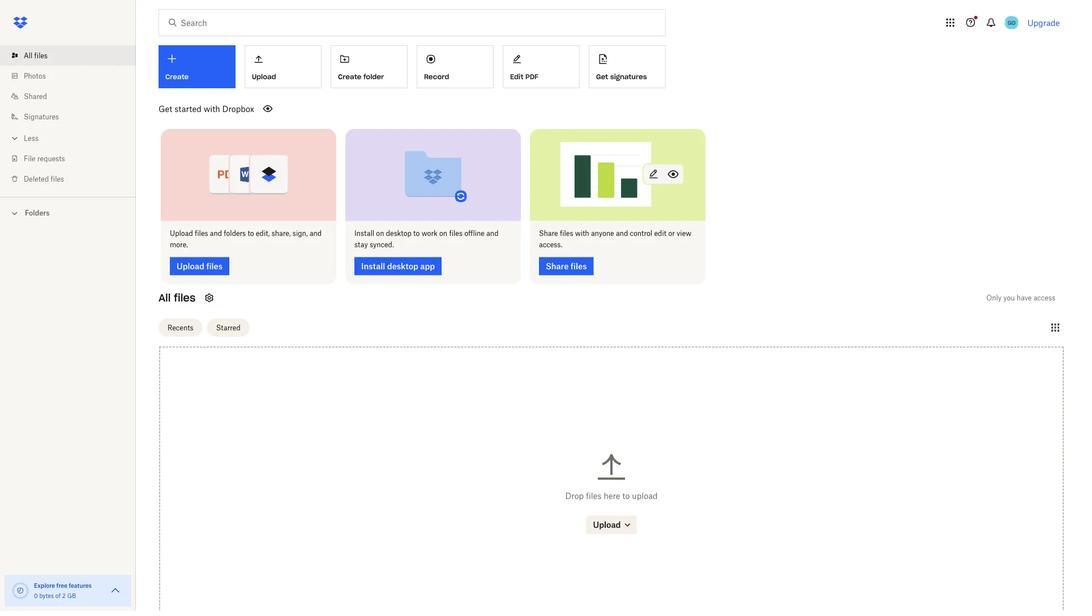 Task type: describe. For each thing, give the bounding box(es) containing it.
upgrade link
[[1028, 18, 1061, 27]]

upload inside button
[[177, 262, 205, 271]]

started
[[175, 104, 202, 114]]

file
[[24, 154, 35, 163]]

access
[[1034, 294, 1056, 303]]

share,
[[272, 229, 291, 238]]

free
[[56, 583, 67, 590]]

install desktop app
[[361, 262, 435, 271]]

file requests link
[[9, 148, 136, 169]]

to for drop files here to upload
[[623, 492, 630, 501]]

files inside list item
[[34, 51, 48, 60]]

anyone
[[591, 229, 615, 238]]

upload inside upload files and folders to edit, share, sign, and more.
[[170, 229, 193, 238]]

quota usage element
[[11, 582, 29, 601]]

create button
[[159, 45, 236, 88]]

get signatures
[[597, 72, 647, 81]]

and inside install on desktop to work on files offline and stay synced.
[[487, 229, 499, 238]]

go
[[1008, 19, 1016, 26]]

upload files and folders to edit, share, sign, and more.
[[170, 229, 322, 249]]

signatures
[[24, 112, 59, 121]]

offline
[[465, 229, 485, 238]]

upload
[[632, 492, 658, 501]]

less
[[24, 134, 39, 142]]

work
[[422, 229, 438, 238]]

get started with dropbox
[[159, 104, 254, 114]]

folder settings image
[[202, 292, 216, 305]]

share files button
[[539, 258, 594, 276]]

recents
[[168, 324, 194, 332]]

share files with anyone and control edit or view access.
[[539, 229, 692, 249]]

Search in folder "Dropbox" text field
[[181, 16, 642, 29]]

edit
[[655, 229, 667, 238]]

upload button
[[587, 516, 637, 535]]

upload inside dropdown button
[[252, 72, 276, 81]]

stay
[[355, 241, 368, 249]]

folders
[[25, 209, 50, 218]]

get signatures button
[[589, 45, 666, 88]]

edit pdf
[[510, 72, 539, 81]]

or
[[669, 229, 675, 238]]

share for share files with anyone and control edit or view access.
[[539, 229, 558, 238]]

2 and from the left
[[310, 229, 322, 238]]

upload button
[[245, 45, 322, 88]]

files right deleted
[[51, 175, 64, 183]]

signatures link
[[9, 107, 136, 127]]

recents button
[[159, 319, 203, 337]]

pdf
[[526, 72, 539, 81]]

deleted files link
[[9, 169, 136, 189]]

all files list item
[[0, 45, 136, 66]]

requests
[[37, 154, 65, 163]]

all files inside list item
[[24, 51, 48, 60]]

share files
[[546, 262, 587, 271]]

with for started
[[204, 104, 220, 114]]

create folder
[[338, 72, 384, 81]]

list containing all files
[[0, 39, 136, 197]]

0
[[34, 593, 38, 600]]

files left folder settings icon
[[174, 292, 196, 305]]

all files link
[[9, 45, 136, 66]]

upload files
[[177, 262, 223, 271]]

starred
[[216, 324, 241, 332]]

shared
[[24, 92, 47, 101]]

1 on from the left
[[376, 229, 384, 238]]

files left here
[[586, 492, 602, 501]]

photos link
[[9, 66, 136, 86]]

1 and from the left
[[210, 229, 222, 238]]

2 on from the left
[[440, 229, 448, 238]]

drop files here to upload
[[566, 492, 658, 501]]

folders
[[224, 229, 246, 238]]

edit pdf button
[[503, 45, 580, 88]]

explore free features 0 bytes of 2 gb
[[34, 583, 92, 600]]



Task type: vqa. For each thing, say whether or not it's contained in the screenshot.
the bottommost by
no



Task type: locate. For each thing, give the bounding box(es) containing it.
all files up "recents"
[[159, 292, 196, 305]]

with inside share files with anyone and control edit or view access.
[[575, 229, 590, 238]]

desktop
[[386, 229, 412, 238], [387, 262, 419, 271]]

with for files
[[575, 229, 590, 238]]

shared link
[[9, 86, 136, 107]]

1 vertical spatial all files
[[159, 292, 196, 305]]

folder
[[364, 72, 384, 81]]

share
[[539, 229, 558, 238], [546, 262, 569, 271]]

edit,
[[256, 229, 270, 238]]

install
[[355, 229, 375, 238], [361, 262, 385, 271]]

upload inside popup button
[[593, 521, 621, 530]]

photos
[[24, 72, 46, 80]]

all inside list item
[[24, 51, 32, 60]]

with right the started
[[204, 104, 220, 114]]

1 horizontal spatial all files
[[159, 292, 196, 305]]

0 vertical spatial install
[[355, 229, 375, 238]]

upload up more.
[[170, 229, 193, 238]]

files down share files with anyone and control edit or view access.
[[571, 262, 587, 271]]

to
[[248, 229, 254, 238], [414, 229, 420, 238], [623, 492, 630, 501]]

install down synced.
[[361, 262, 385, 271]]

1 horizontal spatial all
[[159, 292, 171, 305]]

app
[[421, 262, 435, 271]]

upload files button
[[170, 258, 230, 276]]

0 horizontal spatial create
[[165, 73, 189, 81]]

dropbox
[[222, 104, 254, 114]]

install for install desktop app
[[361, 262, 385, 271]]

1 vertical spatial all
[[159, 292, 171, 305]]

bytes
[[39, 593, 54, 600]]

create for create
[[165, 73, 189, 81]]

explore
[[34, 583, 55, 590]]

desktop left app
[[387, 262, 419, 271]]

get left the started
[[159, 104, 172, 114]]

signatures
[[611, 72, 647, 81]]

with
[[204, 104, 220, 114], [575, 229, 590, 238]]

0 horizontal spatial on
[[376, 229, 384, 238]]

files inside upload files and folders to edit, share, sign, and more.
[[195, 229, 208, 238]]

create for create folder
[[338, 72, 362, 81]]

0 vertical spatial all files
[[24, 51, 48, 60]]

share inside button
[[546, 262, 569, 271]]

view
[[677, 229, 692, 238]]

desktop inside install desktop app button
[[387, 262, 419, 271]]

4 and from the left
[[616, 229, 628, 238]]

on right the work
[[440, 229, 448, 238]]

install up stay
[[355, 229, 375, 238]]

2
[[62, 593, 66, 600]]

0 horizontal spatial all files
[[24, 51, 48, 60]]

1 horizontal spatial on
[[440, 229, 448, 238]]

upload up dropbox
[[252, 72, 276, 81]]

files up access.
[[560, 229, 574, 238]]

you
[[1004, 294, 1016, 303]]

get for get signatures
[[597, 72, 609, 81]]

files up 'upload files' button
[[195, 229, 208, 238]]

files inside share files with anyone and control edit or view access.
[[560, 229, 574, 238]]

only
[[987, 294, 1002, 303]]

0 horizontal spatial all
[[24, 51, 32, 60]]

on
[[376, 229, 384, 238], [440, 229, 448, 238]]

to left edit,
[[248, 229, 254, 238]]

all up photos
[[24, 51, 32, 60]]

access.
[[539, 241, 563, 249]]

1 vertical spatial desktop
[[387, 262, 419, 271]]

all up "recents"
[[159, 292, 171, 305]]

gb
[[67, 593, 76, 600]]

0 vertical spatial get
[[597, 72, 609, 81]]

create inside button
[[338, 72, 362, 81]]

install desktop app button
[[355, 258, 442, 276]]

1 vertical spatial share
[[546, 262, 569, 271]]

0 vertical spatial desktop
[[386, 229, 412, 238]]

folders button
[[0, 205, 136, 221]]

share up access.
[[539, 229, 558, 238]]

here
[[604, 492, 621, 501]]

get for get started with dropbox
[[159, 104, 172, 114]]

to left the work
[[414, 229, 420, 238]]

upload down more.
[[177, 262, 205, 271]]

upgrade
[[1028, 18, 1061, 27]]

1 horizontal spatial with
[[575, 229, 590, 238]]

to inside install on desktop to work on files offline and stay synced.
[[414, 229, 420, 238]]

and
[[210, 229, 222, 238], [310, 229, 322, 238], [487, 229, 499, 238], [616, 229, 628, 238]]

to for install on desktop to work on files offline and stay synced.
[[414, 229, 420, 238]]

create up the started
[[165, 73, 189, 81]]

synced.
[[370, 241, 394, 249]]

all files up photos
[[24, 51, 48, 60]]

edit
[[510, 72, 524, 81]]

dropbox image
[[9, 11, 32, 34]]

install inside install desktop app button
[[361, 262, 385, 271]]

0 horizontal spatial with
[[204, 104, 220, 114]]

have
[[1017, 294, 1033, 303]]

drop
[[566, 492, 584, 501]]

1 horizontal spatial to
[[414, 229, 420, 238]]

file requests
[[24, 154, 65, 163]]

3 and from the left
[[487, 229, 499, 238]]

upload down drop files here to upload
[[593, 521, 621, 530]]

create
[[338, 72, 362, 81], [165, 73, 189, 81]]

install inside install on desktop to work on files offline and stay synced.
[[355, 229, 375, 238]]

record button
[[417, 45, 494, 88]]

only you have access
[[987, 294, 1056, 303]]

desktop up synced.
[[386, 229, 412, 238]]

0 horizontal spatial get
[[159, 104, 172, 114]]

upload
[[252, 72, 276, 81], [170, 229, 193, 238], [177, 262, 205, 271], [593, 521, 621, 530]]

share inside share files with anyone and control edit or view access.
[[539, 229, 558, 238]]

of
[[55, 593, 61, 600]]

go button
[[1003, 14, 1021, 32]]

record
[[424, 72, 449, 81]]

files inside install on desktop to work on files offline and stay synced.
[[450, 229, 463, 238]]

on up synced.
[[376, 229, 384, 238]]

0 horizontal spatial to
[[248, 229, 254, 238]]

with left the anyone
[[575, 229, 590, 238]]

and left control
[[616, 229, 628, 238]]

control
[[630, 229, 653, 238]]

list
[[0, 39, 136, 197]]

1 vertical spatial get
[[159, 104, 172, 114]]

more.
[[170, 241, 188, 249]]

files up photos
[[34, 51, 48, 60]]

files up folder settings icon
[[206, 262, 223, 271]]

create left 'folder'
[[338, 72, 362, 81]]

get left signatures
[[597, 72, 609, 81]]

get inside "button"
[[597, 72, 609, 81]]

less image
[[9, 133, 20, 144]]

deleted
[[24, 175, 49, 183]]

1 horizontal spatial create
[[338, 72, 362, 81]]

all
[[24, 51, 32, 60], [159, 292, 171, 305]]

to inside upload files and folders to edit, share, sign, and more.
[[248, 229, 254, 238]]

all files
[[24, 51, 48, 60], [159, 292, 196, 305]]

2 horizontal spatial to
[[623, 492, 630, 501]]

and right offline
[[487, 229, 499, 238]]

files left offline
[[450, 229, 463, 238]]

to right here
[[623, 492, 630, 501]]

files
[[34, 51, 48, 60], [51, 175, 64, 183], [195, 229, 208, 238], [450, 229, 463, 238], [560, 229, 574, 238], [206, 262, 223, 271], [571, 262, 587, 271], [174, 292, 196, 305], [586, 492, 602, 501]]

create folder button
[[331, 45, 408, 88]]

0 vertical spatial share
[[539, 229, 558, 238]]

and inside share files with anyone and control edit or view access.
[[616, 229, 628, 238]]

features
[[69, 583, 92, 590]]

0 vertical spatial with
[[204, 104, 220, 114]]

sign,
[[293, 229, 308, 238]]

get
[[597, 72, 609, 81], [159, 104, 172, 114]]

install on desktop to work on files offline and stay synced.
[[355, 229, 499, 249]]

install for install on desktop to work on files offline and stay synced.
[[355, 229, 375, 238]]

and right sign,
[[310, 229, 322, 238]]

create inside popup button
[[165, 73, 189, 81]]

starred button
[[207, 319, 250, 337]]

and left folders on the left of the page
[[210, 229, 222, 238]]

1 vertical spatial with
[[575, 229, 590, 238]]

desktop inside install on desktop to work on files offline and stay synced.
[[386, 229, 412, 238]]

1 vertical spatial install
[[361, 262, 385, 271]]

0 vertical spatial all
[[24, 51, 32, 60]]

share for share files
[[546, 262, 569, 271]]

deleted files
[[24, 175, 64, 183]]

1 horizontal spatial get
[[597, 72, 609, 81]]

share down access.
[[546, 262, 569, 271]]



